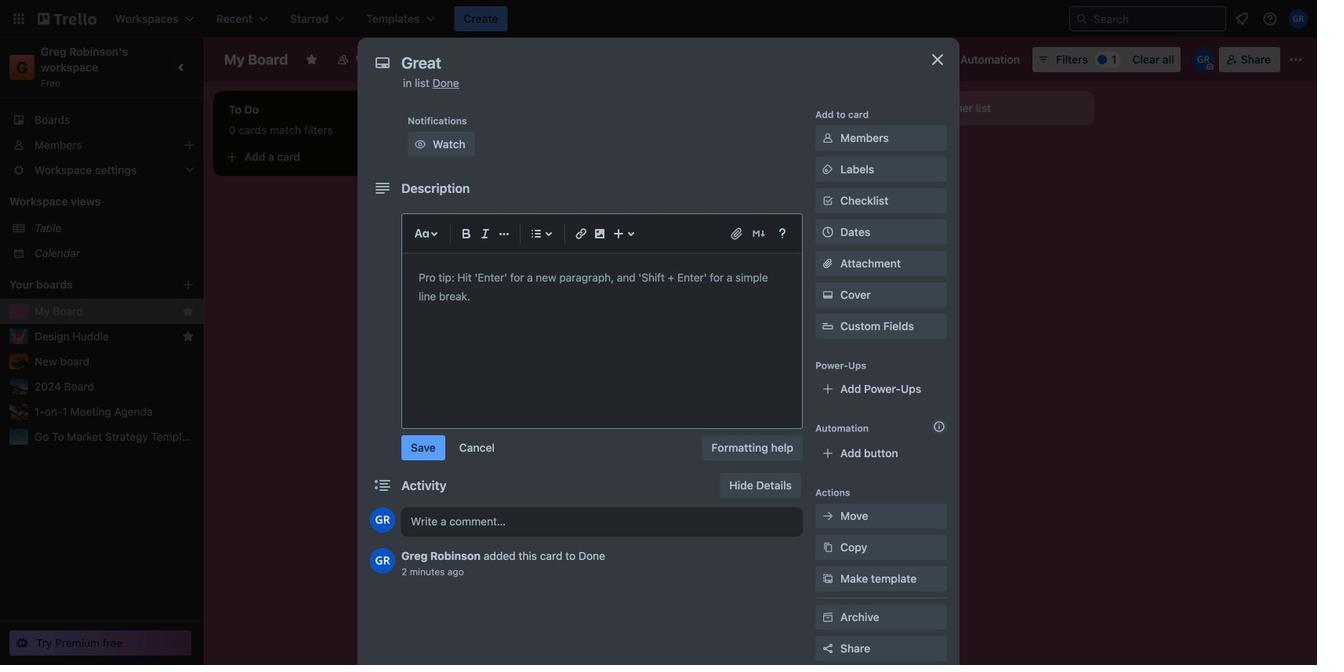 Task type: vqa. For each thing, say whether or not it's contained in the screenshot.
Main Content Area, Start Typing To Enter Text. text field
yes



Task type: describe. For each thing, give the bounding box(es) containing it.
search image
[[1076, 13, 1089, 25]]

0 vertical spatial greg robinson (gregrobinson96) image
[[1289, 9, 1308, 28]]

link ⌘k image
[[572, 224, 591, 243]]

1 vertical spatial sm image
[[820, 162, 836, 177]]

image image
[[591, 224, 609, 243]]

0 vertical spatial sm image
[[413, 136, 428, 152]]

Board name text field
[[216, 47, 296, 72]]

show menu image
[[1289, 52, 1304, 67]]

your boards with 6 items element
[[9, 275, 158, 294]]

create from template… image
[[402, 151, 414, 163]]

1 starred icon image from the top
[[182, 305, 194, 318]]

star or unstar board image
[[305, 53, 318, 66]]

1 vertical spatial greg robinson (gregrobinson96) image
[[370, 548, 395, 573]]

italic ⌘i image
[[476, 224, 495, 243]]

view markdown image
[[751, 226, 767, 242]]

bold ⌘b image
[[457, 224, 476, 243]]

more formatting image
[[495, 224, 514, 243]]

open information menu image
[[1263, 11, 1278, 27]]

create from template… image
[[847, 187, 860, 199]]

editor toolbar
[[409, 221, 795, 246]]

open help dialog image
[[773, 224, 792, 243]]

1 vertical spatial greg robinson (gregrobinson96) image
[[370, 507, 395, 533]]



Task type: locate. For each thing, give the bounding box(es) containing it.
text formatting group
[[457, 224, 514, 243]]

close dialog image
[[929, 50, 947, 69]]

greg robinson (gregrobinson96) image
[[1193, 49, 1215, 71], [370, 507, 395, 533]]

attach and insert link image
[[729, 226, 745, 242]]

None text field
[[394, 49, 911, 77]]

2 vertical spatial sm image
[[820, 540, 836, 555]]

text styles image
[[413, 224, 431, 243]]

1 horizontal spatial greg robinson (gregrobinson96) image
[[1193, 49, 1215, 71]]

Write a comment text field
[[402, 507, 803, 536]]

add board image
[[182, 278, 194, 291]]

0 vertical spatial starred icon image
[[182, 305, 194, 318]]

1 horizontal spatial greg robinson (gregrobinson96) image
[[1289, 9, 1308, 28]]

sm image
[[413, 136, 428, 152], [820, 162, 836, 177], [820, 540, 836, 555]]

2 starred icon image from the top
[[182, 330, 194, 343]]

1 vertical spatial starred icon image
[[182, 330, 194, 343]]

sm image
[[939, 47, 961, 69], [820, 130, 836, 146], [820, 287, 836, 303], [820, 508, 836, 524], [820, 571, 836, 587], [820, 609, 836, 625]]

lists image
[[527, 224, 546, 243]]

Main content area, start typing to enter text. text field
[[419, 268, 786, 306]]

starred icon image
[[182, 305, 194, 318], [182, 330, 194, 343]]

Search field
[[1089, 8, 1226, 30]]

0 horizontal spatial greg robinson (gregrobinson96) image
[[370, 507, 395, 533]]

0 horizontal spatial greg robinson (gregrobinson96) image
[[370, 548, 395, 573]]

greg robinson (gregrobinson96) image
[[1289, 9, 1308, 28], [370, 548, 395, 573]]

0 notifications image
[[1233, 9, 1252, 28]]

primary element
[[0, 0, 1318, 38]]

edit card image
[[845, 151, 858, 164]]

0 vertical spatial greg robinson (gregrobinson96) image
[[1193, 49, 1215, 71]]



